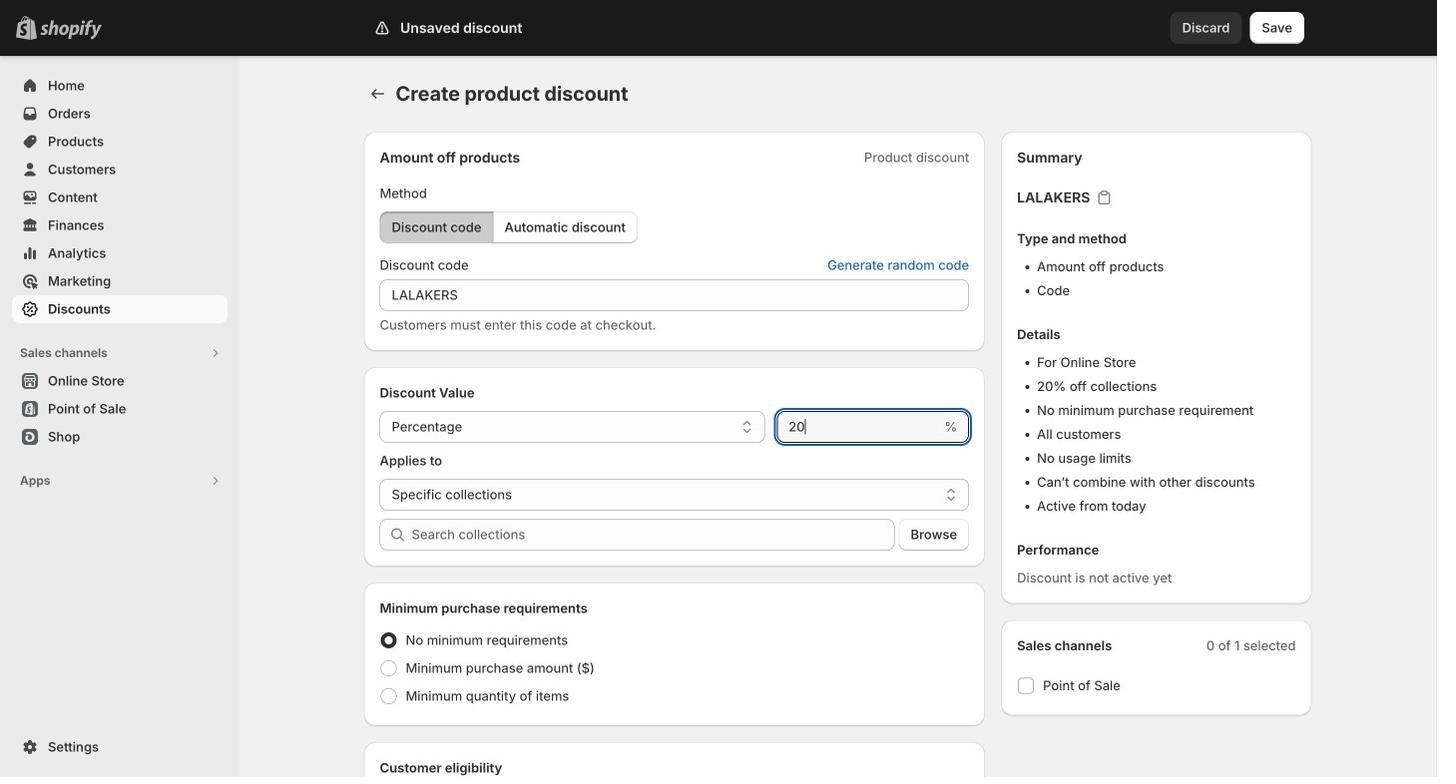 Task type: locate. For each thing, give the bounding box(es) containing it.
shopify image
[[40, 20, 102, 40]]

None text field
[[380, 280, 970, 311], [777, 411, 941, 443], [380, 280, 970, 311], [777, 411, 941, 443]]



Task type: describe. For each thing, give the bounding box(es) containing it.
Search collections text field
[[412, 519, 895, 551]]



Task type: vqa. For each thing, say whether or not it's contained in the screenshot.
text box
yes



